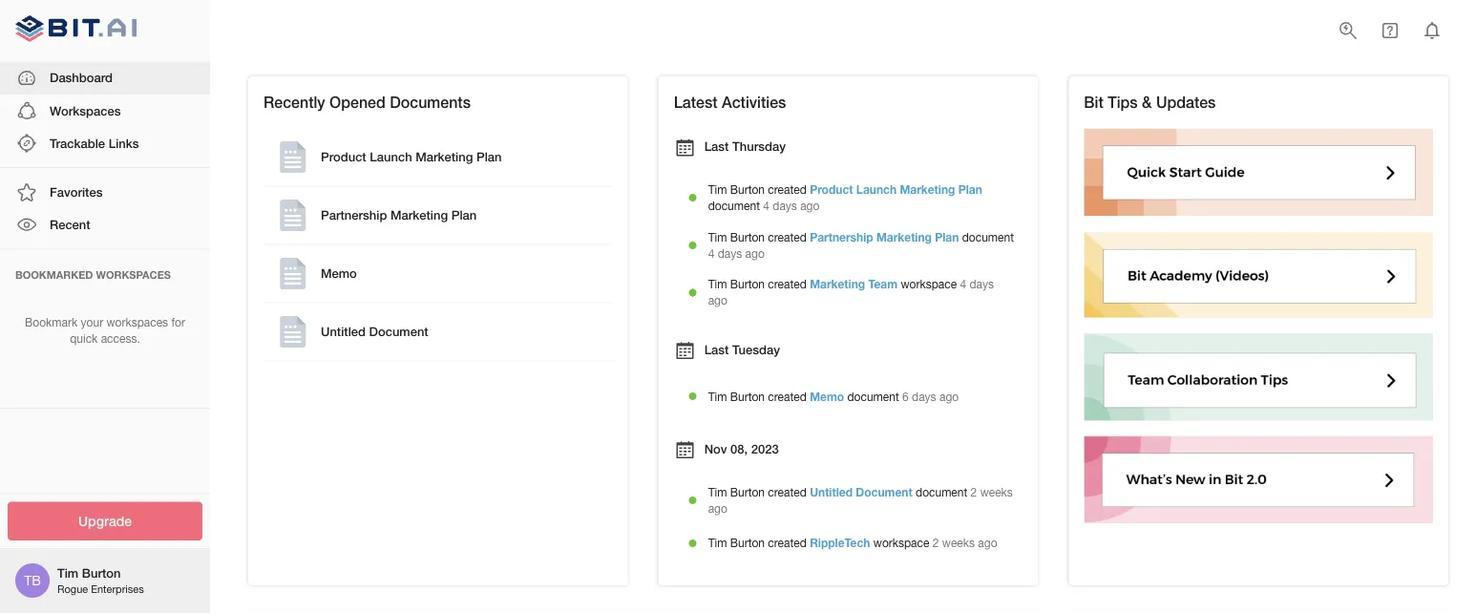 Task type: vqa. For each thing, say whether or not it's contained in the screenshot.


Task type: describe. For each thing, give the bounding box(es) containing it.
4 inside 4 days ago
[[960, 278, 967, 291]]

1 vertical spatial workspace
[[874, 536, 930, 550]]

workspaces
[[106, 316, 168, 329]]

created for marketing
[[768, 278, 807, 291]]

tim for tim burton created partnership marketing plan document 4 days ago
[[708, 230, 727, 244]]

updates
[[1157, 93, 1216, 111]]

last tuesday
[[705, 342, 780, 357]]

trackable links button
[[0, 127, 210, 160]]

marketing inside 'tim burton created partnership marketing plan document 4 days ago'
[[877, 230, 932, 244]]

latest activities
[[674, 93, 787, 111]]

for
[[171, 316, 185, 329]]

0 horizontal spatial weeks
[[943, 536, 975, 550]]

partnership marketing plan link for recently opened documents
[[267, 190, 609, 240]]

launch inside tim burton created product launch marketing plan document 4 days ago
[[857, 183, 897, 196]]

recently
[[264, 93, 325, 111]]

access.
[[101, 332, 140, 345]]

days inside tim burton created product launch marketing plan document 4 days ago
[[773, 199, 797, 212]]

document inside tim burton created product launch marketing plan document 4 days ago
[[708, 199, 760, 212]]

bookmarked
[[15, 268, 93, 281]]

tips
[[1108, 93, 1138, 111]]

1 horizontal spatial memo
[[810, 390, 845, 403]]

rippletech
[[810, 536, 871, 550]]

enterprises
[[91, 583, 144, 596]]

last for last tuesday
[[705, 342, 729, 357]]

dashboard button
[[0, 62, 210, 94]]

burton for tim burton created untitled document document
[[731, 485, 765, 499]]

tim for tim burton created memo document 6 days ago
[[708, 390, 727, 403]]

workspaces
[[96, 268, 171, 281]]

partnership marketing plan
[[321, 208, 477, 222]]

0 vertical spatial partnership
[[321, 208, 387, 222]]

quick
[[70, 332, 98, 345]]

tim burton created partnership marketing plan document 4 days ago
[[708, 230, 1014, 260]]

partnership inside 'tim burton created partnership marketing plan document 4 days ago'
[[810, 230, 874, 244]]

0 vertical spatial memo
[[321, 266, 357, 281]]

favorites button
[[0, 176, 210, 209]]

4 days ago
[[708, 278, 994, 307]]

tim for tim burton rogue enterprises
[[57, 566, 78, 581]]

recently opened documents
[[264, 93, 471, 111]]

ago inside 2 weeks ago
[[708, 501, 728, 515]]

tim burton created rippletech workspace 2 weeks ago
[[708, 536, 998, 550]]

created for partnership
[[768, 230, 807, 244]]

tim for tim burton created marketing team workspace
[[708, 278, 727, 291]]

days inside 4 days ago
[[970, 278, 994, 291]]

marketing inside tim burton created product launch marketing plan document 4 days ago
[[900, 183, 956, 196]]

product inside tim burton created product launch marketing plan document 4 days ago
[[810, 183, 854, 196]]

marketing left team
[[810, 278, 866, 291]]

&
[[1143, 93, 1152, 111]]

2 inside 2 weeks ago
[[971, 485, 978, 499]]

trackable
[[50, 136, 105, 150]]

1 horizontal spatial untitled document link
[[810, 485, 913, 499]]

tim burton created product launch marketing plan document 4 days ago
[[708, 183, 983, 212]]

days inside 'tim burton created partnership marketing plan document 4 days ago'
[[718, 246, 742, 260]]

0 vertical spatial product
[[321, 149, 367, 164]]

tim burton rogue enterprises
[[57, 566, 144, 596]]

burton for tim burton created product launch marketing plan document 4 days ago
[[731, 183, 765, 196]]

tim burton created untitled document document
[[708, 485, 968, 499]]

1 vertical spatial memo link
[[810, 390, 845, 403]]

0 vertical spatial product launch marketing plan link
[[267, 132, 609, 182]]

burton for tim burton created rippletech workspace 2 weeks ago
[[731, 536, 765, 550]]

upgrade
[[78, 513, 132, 529]]

tim burton created memo document 6 days ago
[[708, 390, 959, 403]]



Task type: locate. For each thing, give the bounding box(es) containing it.
rippletech link
[[810, 536, 871, 550]]

2 last from the top
[[705, 342, 729, 357]]

1 vertical spatial document
[[856, 485, 913, 499]]

1 vertical spatial weeks
[[943, 536, 975, 550]]

burton for tim burton created partnership marketing plan document 4 days ago
[[731, 230, 765, 244]]

team
[[869, 278, 898, 291]]

ago inside 'tim burton created partnership marketing plan document 4 days ago'
[[746, 246, 765, 260]]

ago inside 4 days ago
[[708, 294, 728, 307]]

partnership marketing plan link up team
[[810, 230, 959, 244]]

ago
[[801, 199, 820, 212], [746, 246, 765, 260], [708, 294, 728, 307], [940, 390, 959, 403], [708, 501, 728, 515], [979, 536, 998, 550]]

4 inside 'tim burton created partnership marketing plan document 4 days ago'
[[708, 246, 715, 260]]

memo
[[321, 266, 357, 281], [810, 390, 845, 403]]

bookmarked workspaces
[[15, 268, 171, 281]]

activities
[[722, 93, 787, 111]]

latest
[[674, 93, 718, 111]]

0 vertical spatial document
[[369, 324, 429, 339]]

weeks
[[981, 485, 1013, 499], [943, 536, 975, 550]]

thursday
[[733, 139, 786, 154]]

memo link left 6
[[810, 390, 845, 403]]

1 vertical spatial launch
[[857, 183, 897, 196]]

product launch marketing plan
[[321, 149, 502, 164]]

untitled document link
[[267, 307, 609, 357], [810, 485, 913, 499]]

days
[[773, 199, 797, 212], [718, 246, 742, 260], [970, 278, 994, 291], [912, 390, 937, 403]]

1 horizontal spatial memo link
[[810, 390, 845, 403]]

nov
[[705, 442, 727, 456]]

0 horizontal spatial product launch marketing plan link
[[267, 132, 609, 182]]

product
[[321, 149, 367, 164], [810, 183, 854, 196]]

4 created from the top
[[768, 390, 807, 403]]

6 created from the top
[[768, 536, 807, 550]]

2 vertical spatial 4
[[960, 278, 967, 291]]

memo left 6
[[810, 390, 845, 403]]

2 created from the top
[[768, 230, 807, 244]]

0 horizontal spatial memo link
[[267, 249, 609, 298]]

tuesday
[[733, 342, 780, 357]]

08,
[[731, 442, 748, 456]]

last for last thursday
[[705, 139, 729, 154]]

ago inside tim burton created product launch marketing plan document 4 days ago
[[801, 199, 820, 212]]

marketing down documents
[[416, 149, 473, 164]]

last thursday
[[705, 139, 786, 154]]

tim for tim burton created untitled document document
[[708, 485, 727, 499]]

0 vertical spatial weeks
[[981, 485, 1013, 499]]

created down 2023
[[768, 485, 807, 499]]

plan inside tim burton created product launch marketing plan document 4 days ago
[[959, 183, 983, 196]]

5 created from the top
[[768, 485, 807, 499]]

launch up 'tim burton created partnership marketing plan document 4 days ago' at the top
[[857, 183, 897, 196]]

3 created from the top
[[768, 278, 807, 291]]

bookmark your workspaces for quick access.
[[25, 316, 185, 345]]

nov 08, 2023
[[705, 442, 779, 456]]

1 vertical spatial untitled document link
[[810, 485, 913, 499]]

partnership
[[321, 208, 387, 222], [810, 230, 874, 244]]

opened
[[330, 93, 386, 111]]

tim inside tim burton created product launch marketing plan document 4 days ago
[[708, 183, 727, 196]]

1 horizontal spatial product
[[810, 183, 854, 196]]

0 horizontal spatial document
[[369, 324, 429, 339]]

launch
[[370, 149, 412, 164], [857, 183, 897, 196]]

1 vertical spatial 4
[[708, 246, 715, 260]]

tim for tim burton created rippletech workspace 2 weeks ago
[[708, 536, 727, 550]]

6
[[903, 390, 909, 403]]

document inside 'tim burton created partnership marketing plan document 4 days ago'
[[963, 230, 1014, 244]]

2
[[971, 485, 978, 499], [933, 536, 939, 550]]

product launch marketing plan link up 'tim burton created partnership marketing plan document 4 days ago' at the top
[[810, 183, 983, 196]]

tim inside 'tim burton created partnership marketing plan document 4 days ago'
[[708, 230, 727, 244]]

favorites
[[50, 185, 103, 199]]

burton for tim burton created memo document 6 days ago
[[731, 390, 765, 403]]

burton
[[731, 183, 765, 196], [731, 230, 765, 244], [731, 278, 765, 291], [731, 390, 765, 403], [731, 485, 765, 499], [731, 536, 765, 550], [82, 566, 121, 581]]

1 horizontal spatial untitled
[[810, 485, 853, 499]]

document
[[708, 199, 760, 212], [963, 230, 1014, 244], [848, 390, 900, 403], [916, 485, 968, 499]]

1 last from the top
[[705, 139, 729, 154]]

0 horizontal spatial partnership marketing plan link
[[267, 190, 609, 240]]

last
[[705, 139, 729, 154], [705, 342, 729, 357]]

created for memo
[[768, 390, 807, 403]]

partnership down the product launch marketing plan
[[321, 208, 387, 222]]

memo link
[[267, 249, 609, 298], [810, 390, 845, 403]]

partnership down tim burton created product launch marketing plan document 4 days ago
[[810, 230, 874, 244]]

1 horizontal spatial weeks
[[981, 485, 1013, 499]]

1 vertical spatial product
[[810, 183, 854, 196]]

1 horizontal spatial document
[[856, 485, 913, 499]]

0 horizontal spatial 4
[[708, 246, 715, 260]]

created
[[768, 183, 807, 196], [768, 230, 807, 244], [768, 278, 807, 291], [768, 390, 807, 403], [768, 485, 807, 499], [768, 536, 807, 550]]

upgrade button
[[8, 502, 203, 541]]

1 vertical spatial last
[[705, 342, 729, 357]]

tim for tim burton created product launch marketing plan document 4 days ago
[[708, 183, 727, 196]]

0 vertical spatial workspace
[[901, 278, 957, 291]]

recent
[[50, 217, 90, 232]]

links
[[109, 136, 139, 150]]

product launch marketing plan link
[[267, 132, 609, 182], [810, 183, 983, 196]]

rogue
[[57, 583, 88, 596]]

last left tuesday
[[705, 342, 729, 357]]

tim
[[708, 183, 727, 196], [708, 230, 727, 244], [708, 278, 727, 291], [708, 390, 727, 403], [708, 485, 727, 499], [708, 536, 727, 550], [57, 566, 78, 581]]

1 horizontal spatial 2
[[971, 485, 978, 499]]

partnership marketing plan link down the product launch marketing plan
[[267, 190, 609, 240]]

1 horizontal spatial product launch marketing plan link
[[810, 183, 983, 196]]

created left rippletech link
[[768, 536, 807, 550]]

untitled document
[[321, 324, 429, 339]]

burton for tim burton rogue enterprises
[[82, 566, 121, 581]]

workspaces button
[[0, 94, 210, 127]]

workspace right team
[[901, 278, 957, 291]]

tb
[[24, 573, 41, 588]]

workspaces
[[50, 103, 121, 118]]

bit
[[1085, 93, 1104, 111]]

created for rippletech
[[768, 536, 807, 550]]

0 horizontal spatial product
[[321, 149, 367, 164]]

marketing up 'tim burton created partnership marketing plan document 4 days ago' at the top
[[900, 183, 956, 196]]

burton for tim burton created marketing team workspace
[[731, 278, 765, 291]]

0 vertical spatial untitled document link
[[267, 307, 609, 357]]

untitled
[[321, 324, 366, 339], [810, 485, 853, 499]]

memo link down partnership marketing plan
[[267, 249, 609, 298]]

bit tips & updates
[[1085, 93, 1216, 111]]

burton inside 'tim burton created partnership marketing plan document 4 days ago'
[[731, 230, 765, 244]]

1 vertical spatial memo
[[810, 390, 845, 403]]

trackable links
[[50, 136, 139, 150]]

0 horizontal spatial untitled document link
[[267, 307, 609, 357]]

1 vertical spatial product launch marketing plan link
[[810, 183, 983, 196]]

workspace down 2 weeks ago at bottom
[[874, 536, 930, 550]]

tim inside tim burton rogue enterprises
[[57, 566, 78, 581]]

1 vertical spatial untitled
[[810, 485, 853, 499]]

document
[[369, 324, 429, 339], [856, 485, 913, 499]]

dashboard
[[50, 70, 113, 85]]

created down tuesday
[[768, 390, 807, 403]]

1 vertical spatial partnership
[[810, 230, 874, 244]]

0 horizontal spatial untitled
[[321, 324, 366, 339]]

created for product
[[768, 183, 807, 196]]

marketing team link
[[810, 278, 898, 291]]

workspace
[[901, 278, 957, 291], [874, 536, 930, 550]]

0 vertical spatial memo link
[[267, 249, 609, 298]]

2023
[[752, 442, 779, 456]]

last left thursday
[[705, 139, 729, 154]]

4
[[764, 199, 770, 212], [708, 246, 715, 260], [960, 278, 967, 291]]

0 horizontal spatial 2
[[933, 536, 939, 550]]

product up 'tim burton created partnership marketing plan document 4 days ago' at the top
[[810, 183, 854, 196]]

marketing
[[416, 149, 473, 164], [900, 183, 956, 196], [391, 208, 448, 222], [877, 230, 932, 244], [810, 278, 866, 291]]

burton inside tim burton rogue enterprises
[[82, 566, 121, 581]]

0 horizontal spatial partnership
[[321, 208, 387, 222]]

1 horizontal spatial 4
[[764, 199, 770, 212]]

1 created from the top
[[768, 183, 807, 196]]

tim burton created marketing team workspace
[[708, 278, 957, 291]]

marketing up team
[[877, 230, 932, 244]]

burton inside tim burton created product launch marketing plan document 4 days ago
[[731, 183, 765, 196]]

bookmark
[[25, 316, 78, 329]]

4 inside tim burton created product launch marketing plan document 4 days ago
[[764, 199, 770, 212]]

1 horizontal spatial launch
[[857, 183, 897, 196]]

0 horizontal spatial memo
[[321, 266, 357, 281]]

product down opened
[[321, 149, 367, 164]]

product launch marketing plan link down documents
[[267, 132, 609, 182]]

2 horizontal spatial 4
[[960, 278, 967, 291]]

plan inside 'tim burton created partnership marketing plan document 4 days ago'
[[935, 230, 959, 244]]

1 vertical spatial 2
[[933, 536, 939, 550]]

created inside tim burton created product launch marketing plan document 4 days ago
[[768, 183, 807, 196]]

0 vertical spatial 4
[[764, 199, 770, 212]]

created down thursday
[[768, 183, 807, 196]]

created inside 'tim burton created partnership marketing plan document 4 days ago'
[[768, 230, 807, 244]]

marketing down the product launch marketing plan
[[391, 208, 448, 222]]

1 horizontal spatial partnership marketing plan link
[[810, 230, 959, 244]]

0 horizontal spatial launch
[[370, 149, 412, 164]]

created for untitled
[[768, 485, 807, 499]]

documents
[[390, 93, 471, 111]]

0 vertical spatial last
[[705, 139, 729, 154]]

2 weeks ago
[[708, 485, 1013, 515]]

weeks inside 2 weeks ago
[[981, 485, 1013, 499]]

plan
[[477, 149, 502, 164], [959, 183, 983, 196], [452, 208, 477, 222], [935, 230, 959, 244]]

partnership marketing plan link for tim burton
[[810, 230, 959, 244]]

launch up partnership marketing plan
[[370, 149, 412, 164]]

your
[[81, 316, 103, 329]]

0 vertical spatial 2
[[971, 485, 978, 499]]

0 vertical spatial launch
[[370, 149, 412, 164]]

0 vertical spatial untitled
[[321, 324, 366, 339]]

created left marketing team link
[[768, 278, 807, 291]]

1 horizontal spatial partnership
[[810, 230, 874, 244]]

recent button
[[0, 209, 210, 241]]

partnership marketing plan link
[[267, 190, 609, 240], [810, 230, 959, 244]]

memo up untitled document
[[321, 266, 357, 281]]

created up tim burton created marketing team workspace
[[768, 230, 807, 244]]



